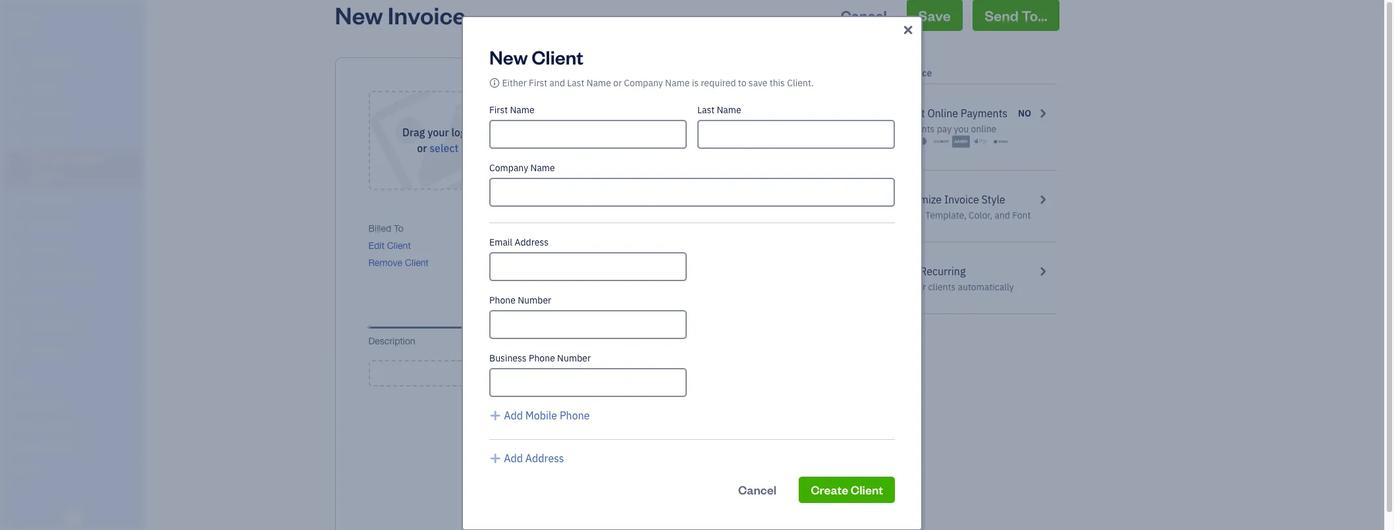 Task type: describe. For each thing, give the bounding box(es) containing it.
invoice image
[[9, 132, 24, 146]]

plus image for add address
[[490, 451, 502, 466]]

invoice number
[[597, 223, 662, 234]]

create client button
[[799, 477, 895, 503]]

phone number
[[490, 295, 552, 306]]

settings image
[[10, 463, 141, 473]]

1 horizontal spatial last
[[698, 104, 715, 116]]

Email Address text field
[[490, 252, 687, 281]]

change
[[893, 210, 924, 221]]

First Name text field
[[490, 120, 687, 149]]

remove
[[369, 258, 403, 268]]

add a line button
[[369, 360, 815, 387]]

main element
[[0, 0, 178, 530]]

date of issue
[[498, 223, 552, 234]]

add mobile phone button
[[490, 408, 590, 424]]

change template, color, and font
[[893, 210, 1031, 221]]

(
[[791, 223, 794, 234]]

new client
[[490, 44, 584, 69]]

Enter an Invoice # text field
[[597, 235, 634, 246]]

expense image
[[9, 219, 24, 233]]

accept
[[893, 107, 926, 120]]

no
[[1019, 107, 1032, 119]]

client image
[[9, 82, 24, 96]]

2 horizontal spatial invoice
[[945, 193, 980, 206]]

create
[[811, 482, 849, 497]]

cancel button for save
[[829, 0, 899, 31]]

3 0.00 from the top
[[797, 474, 815, 485]]

send
[[985, 6, 1019, 24]]

close image
[[902, 22, 915, 38]]

first name
[[490, 104, 535, 116]]

Phone Number text field
[[490, 310, 687, 339]]

save button
[[907, 0, 963, 31]]

business phone number
[[490, 353, 591, 364]]

select a file
[[430, 142, 485, 155]]

color,
[[969, 210, 993, 221]]

is
[[692, 77, 699, 89]]

2794992386
[[764, 103, 815, 114]]

add address button
[[490, 451, 564, 466]]

number for invoice number
[[629, 223, 662, 234]]

new client dialog
[[0, 0, 1385, 530]]

0 horizontal spatial phone
[[490, 295, 516, 306]]

dashboard image
[[9, 57, 24, 71]]

send to... button
[[973, 0, 1060, 31]]

email
[[490, 237, 513, 248]]

phone inside button
[[560, 409, 590, 422]]

discover image
[[933, 135, 950, 148]]

either
[[502, 77, 527, 89]]

pwau owner
[[11, 12, 41, 36]]

you
[[954, 123, 969, 135]]

address for add address
[[526, 452, 564, 465]]

1 vertical spatial first
[[490, 104, 508, 116]]

description
[[369, 336, 416, 347]]

1 vertical spatial clients
[[929, 281, 956, 293]]

estimate image
[[9, 107, 24, 121]]

project image
[[9, 244, 24, 258]]

1 horizontal spatial phone
[[529, 353, 555, 364]]

last name
[[698, 104, 742, 116]]

onlinesales image
[[873, 105, 885, 121]]

pwau for pwau 2794992386 edit business information
[[788, 92, 815, 102]]

0.00 0.00
[[797, 463, 815, 485]]

bank connections image
[[10, 441, 141, 452]]

items and services image
[[10, 420, 141, 431]]

online
[[972, 123, 997, 135]]

customize invoice style
[[893, 193, 1006, 206]]

business inside pwau 2794992386 edit business information
[[729, 115, 766, 126]]

cancel for create client
[[739, 482, 777, 497]]

client right remove
[[405, 258, 429, 268]]

1 vertical spatial date
[[517, 264, 536, 274]]

address for email address
[[515, 237, 549, 248]]

company name
[[490, 162, 555, 174]]

pwau 2794992386 edit business information
[[710, 92, 815, 126]]

bank image
[[993, 135, 1010, 148]]

font
[[1013, 210, 1031, 221]]

edit business information button
[[710, 115, 815, 127]]

pay
[[937, 123, 952, 135]]

1 horizontal spatial and
[[995, 210, 1011, 221]]

apps image
[[10, 378, 141, 389]]

issue
[[530, 223, 552, 234]]

required
[[701, 77, 736, 89]]

for
[[865, 67, 879, 79]]

save
[[919, 6, 951, 24]]

Reference Number text field
[[597, 275, 690, 286]]

online
[[928, 107, 959, 120]]

let clients pay you online
[[893, 123, 997, 135]]

Company Name text field
[[490, 178, 895, 207]]

add address
[[504, 452, 564, 465]]

a for file
[[461, 142, 467, 155]]

owner
[[11, 26, 35, 36]]

client right new
[[532, 44, 584, 69]]

bill your clients automatically
[[893, 281, 1015, 293]]

0 horizontal spatial last
[[568, 77, 585, 89]]

edit client button
[[369, 240, 411, 252]]

number for phone number
[[518, 295, 552, 306]]



Task type: vqa. For each thing, say whether or not it's contained in the screenshot.
Review the Details Review the scanned documents to create expenses and bills.
no



Task type: locate. For each thing, give the bounding box(es) containing it.
1 horizontal spatial company
[[624, 77, 663, 89]]

invoice up enter an invoice # text field
[[597, 223, 626, 234]]

cancel left 0.00 0.00
[[739, 482, 777, 497]]

select
[[430, 142, 459, 155]]

last
[[568, 77, 585, 89], [698, 104, 715, 116]]

primary image
[[490, 77, 500, 89]]

0 vertical spatial first
[[529, 77, 548, 89]]

Business Phone Number text field
[[490, 368, 687, 397]]

rate
[[664, 336, 684, 347]]

0 vertical spatial cancel
[[841, 6, 887, 24]]

of
[[520, 223, 528, 234]]

1 horizontal spatial cancel button
[[829, 0, 899, 31]]

company
[[624, 77, 663, 89], [490, 162, 529, 174]]

1 vertical spatial and
[[995, 210, 1011, 221]]

add for add mobile phone
[[504, 409, 523, 422]]

settings
[[865, 48, 919, 67]]

first down primary image
[[490, 104, 508, 116]]

0 vertical spatial invoice
[[901, 67, 933, 79]]

let
[[893, 123, 906, 135]]

1 horizontal spatial cancel
[[841, 6, 887, 24]]

first right either
[[529, 77, 548, 89]]

this
[[770, 77, 785, 89]]

2 0.00 from the top
[[797, 463, 815, 473]]

invoice
[[901, 67, 933, 79], [945, 193, 980, 206], [597, 223, 626, 234]]

recurring
[[921, 265, 966, 278]]

save
[[749, 77, 768, 89]]

0 horizontal spatial cancel button
[[727, 477, 789, 503]]

business down the to
[[729, 115, 766, 126]]

automatically
[[958, 281, 1015, 293]]

report image
[[9, 345, 24, 358]]

last left or
[[568, 77, 585, 89]]

freshbooks image
[[62, 509, 83, 525]]

mastercard image
[[913, 135, 930, 148]]

name for last name
[[717, 104, 742, 116]]

1 vertical spatial address
[[526, 452, 564, 465]]

1 horizontal spatial first
[[529, 77, 548, 89]]

paintbrush image
[[873, 192, 885, 208]]

1 horizontal spatial business
[[729, 115, 766, 126]]

amount due ( usd )
[[737, 223, 815, 234]]

cancel left close image
[[841, 6, 887, 24]]

add a line
[[570, 365, 633, 381]]

plus image left 'add address'
[[490, 451, 502, 466]]

1 vertical spatial company
[[490, 162, 529, 174]]

1 vertical spatial chevronright image
[[1037, 264, 1049, 279]]

cancel inside new client dialog
[[739, 482, 777, 497]]

1 vertical spatial due
[[498, 264, 514, 274]]

pwau up the owner
[[11, 12, 41, 25]]

customize
[[893, 193, 942, 206]]

0 vertical spatial a
[[461, 142, 467, 155]]

pwau inside pwau 2794992386 edit business information
[[788, 92, 815, 102]]

name down required
[[717, 104, 742, 116]]

either first and last name or company name is required to save this client.
[[502, 77, 814, 89]]

plus image for add a line
[[551, 367, 567, 380]]

1 horizontal spatial due
[[772, 223, 789, 234]]

0 horizontal spatial business
[[490, 353, 527, 364]]

plus image inside new client dialog
[[490, 451, 502, 466]]

1 vertical spatial edit
[[369, 240, 385, 251]]

address
[[515, 237, 549, 248], [526, 452, 564, 465]]

add right plus image
[[504, 409, 523, 422]]

and down the 'style'
[[995, 210, 1011, 221]]

edit inside billed to edit client remove client
[[369, 240, 385, 251]]

pwau
[[11, 12, 41, 25], [788, 92, 815, 102]]

1 vertical spatial 0.00
[[797, 463, 815, 473]]

add
[[570, 365, 594, 381], [504, 409, 523, 422], [504, 452, 523, 465]]

cancel button left close image
[[829, 0, 899, 31]]

date down 'email address'
[[517, 264, 536, 274]]

file
[[470, 142, 485, 155]]

pwau for pwau owner
[[11, 12, 41, 25]]

or
[[614, 77, 622, 89]]

1 vertical spatial number
[[518, 295, 552, 306]]

due down email
[[498, 264, 514, 274]]

a inside button
[[597, 365, 604, 381]]

phone up business phone number text field
[[529, 353, 555, 364]]

name left is
[[666, 77, 690, 89]]

0 vertical spatial date
[[498, 223, 517, 234]]

0.00
[[797, 437, 815, 447], [797, 463, 815, 473], [797, 474, 815, 485]]

and
[[550, 77, 565, 89], [995, 210, 1011, 221]]

add mobile phone
[[504, 409, 590, 422]]

0 horizontal spatial a
[[461, 142, 467, 155]]

due date
[[498, 264, 536, 274]]

client right create
[[851, 482, 884, 497]]

name for first name
[[510, 104, 535, 116]]

1 vertical spatial business
[[490, 353, 527, 364]]

phone
[[490, 295, 516, 306], [529, 353, 555, 364], [560, 409, 590, 422]]

due left (
[[772, 223, 789, 234]]

number up enter an invoice # text field
[[629, 223, 662, 234]]

to
[[394, 223, 404, 234]]

1 horizontal spatial plus image
[[551, 367, 567, 380]]

make recurring
[[893, 265, 966, 278]]

chevronright image for no
[[1037, 105, 1049, 121]]

address down add mobile phone
[[526, 452, 564, 465]]

0 horizontal spatial and
[[550, 77, 565, 89]]

timer image
[[9, 269, 24, 283]]

0 vertical spatial clients
[[908, 123, 935, 135]]

clients down the "recurring"
[[929, 281, 956, 293]]

0.00 for 0.00
[[797, 437, 815, 447]]

billed
[[369, 223, 392, 234]]

company right or
[[624, 77, 663, 89]]

0 horizontal spatial invoice
[[597, 223, 626, 234]]

accept online payments
[[893, 107, 1008, 120]]

1 horizontal spatial pwau
[[788, 92, 815, 102]]

2 horizontal spatial phone
[[560, 409, 590, 422]]

and down new client
[[550, 77, 565, 89]]

0 vertical spatial edit
[[710, 115, 726, 126]]

this
[[881, 67, 899, 79]]

1 horizontal spatial a
[[597, 365, 604, 381]]

1 horizontal spatial edit
[[710, 115, 726, 126]]

chevronright image
[[1037, 105, 1049, 121], [1037, 264, 1049, 279]]

0 vertical spatial business
[[729, 115, 766, 126]]

0 horizontal spatial plus image
[[490, 451, 502, 466]]

address inside button
[[526, 452, 564, 465]]

remove client button
[[369, 257, 429, 269]]

bill
[[893, 281, 906, 293]]

number
[[629, 223, 662, 234], [518, 295, 552, 306], [557, 353, 591, 364]]

billed to edit client remove client
[[369, 223, 429, 268]]

0 horizontal spatial first
[[490, 104, 508, 116]]

Last Name text field
[[698, 120, 895, 149]]

team members image
[[10, 399, 141, 410]]

0 horizontal spatial company
[[490, 162, 529, 174]]

2 vertical spatial add
[[504, 452, 523, 465]]

0.00 for 0.00 0.00
[[797, 463, 815, 473]]

cancel for save
[[841, 6, 887, 24]]

1 vertical spatial invoice
[[945, 193, 980, 206]]

line
[[607, 365, 633, 381]]

1 vertical spatial a
[[597, 365, 604, 381]]

0 vertical spatial company
[[624, 77, 663, 89]]

2 vertical spatial invoice
[[597, 223, 626, 234]]

client
[[532, 44, 584, 69], [387, 240, 411, 251], [405, 258, 429, 268], [851, 482, 884, 497]]

template,
[[926, 210, 967, 221]]

1 horizontal spatial invoice
[[901, 67, 933, 79]]

your
[[908, 281, 927, 293]]

chevronright image
[[1037, 192, 1049, 208]]

0 horizontal spatial edit
[[369, 240, 385, 251]]

invoice up change template, color, and font
[[945, 193, 980, 206]]

payment image
[[9, 194, 24, 208]]

invoice right this
[[901, 67, 933, 79]]

0 vertical spatial address
[[515, 237, 549, 248]]

mobile
[[526, 409, 558, 422]]

1 chevronright image from the top
[[1037, 105, 1049, 121]]

1 vertical spatial cancel button
[[727, 477, 789, 503]]

chart image
[[9, 320, 24, 333]]

a for line
[[597, 365, 604, 381]]

2 vertical spatial 0.00
[[797, 474, 815, 485]]

add left line
[[570, 365, 594, 381]]

business up plus image
[[490, 353, 527, 364]]

cancel
[[841, 6, 887, 24], [739, 482, 777, 497]]

chevronright image for make recurring
[[1037, 264, 1049, 279]]

number down due date
[[518, 295, 552, 306]]

1 vertical spatial phone
[[529, 353, 555, 364]]

0 vertical spatial and
[[550, 77, 565, 89]]

style
[[982, 193, 1006, 206]]

name down first name text box
[[531, 162, 555, 174]]

apple pay image
[[973, 135, 990, 148]]

a left file
[[461, 142, 467, 155]]

2 chevronright image from the top
[[1037, 264, 1049, 279]]

name for company name
[[531, 162, 555, 174]]

cancel button for create client
[[727, 477, 789, 503]]

phone right mobile
[[560, 409, 590, 422]]

visa image
[[893, 135, 911, 148]]

plus image inside add a line button
[[551, 367, 567, 380]]

tax
[[708, 437, 722, 447]]

2 vertical spatial number
[[557, 353, 591, 364]]

number up business phone number text field
[[557, 353, 591, 364]]

cancel button left 0.00 0.00
[[727, 477, 789, 503]]

0 horizontal spatial due
[[498, 264, 514, 274]]

business inside new client dialog
[[490, 353, 527, 364]]

usd
[[794, 223, 813, 234]]

add for add a line
[[570, 365, 594, 381]]

address down date of issue
[[515, 237, 549, 248]]

plus image
[[551, 367, 567, 380], [490, 451, 502, 466]]

company down first name
[[490, 162, 529, 174]]

date
[[498, 223, 517, 234], [517, 264, 536, 274]]

first
[[529, 77, 548, 89], [490, 104, 508, 116]]

0 vertical spatial add
[[570, 365, 594, 381]]

0 horizontal spatial number
[[518, 295, 552, 306]]

pwau down client.
[[788, 92, 815, 102]]

0 vertical spatial number
[[629, 223, 662, 234]]

1 vertical spatial pwau
[[788, 92, 815, 102]]

2 horizontal spatial number
[[629, 223, 662, 234]]

information
[[769, 115, 815, 126]]

cancel button
[[829, 0, 899, 31], [727, 477, 789, 503]]

send to...
[[985, 6, 1048, 24]]

invoice inside settings for this invoice
[[901, 67, 933, 79]]

0 vertical spatial 0.00
[[797, 437, 815, 447]]

new
[[490, 44, 528, 69]]

name
[[587, 77, 611, 89], [666, 77, 690, 89], [510, 104, 535, 116], [717, 104, 742, 116], [531, 162, 555, 174]]

1 vertical spatial add
[[504, 409, 523, 422]]

1 0.00 from the top
[[797, 437, 815, 447]]

2 vertical spatial phone
[[560, 409, 590, 422]]

plus image down business phone number
[[551, 367, 567, 380]]

0 horizontal spatial cancel
[[739, 482, 777, 497]]

settings for this invoice
[[865, 48, 933, 79]]

1 vertical spatial plus image
[[490, 451, 502, 466]]

business
[[729, 115, 766, 126], [490, 353, 527, 364]]

to...
[[1022, 6, 1048, 24]]

edit down billed
[[369, 240, 385, 251]]

name down either
[[510, 104, 535, 116]]

1 vertical spatial last
[[698, 104, 715, 116]]

a left line
[[597, 365, 604, 381]]

0 vertical spatial due
[[772, 223, 789, 234]]

add for add address
[[504, 452, 523, 465]]

date up email
[[498, 223, 517, 234]]

edit down required
[[710, 115, 726, 126]]

email address
[[490, 237, 549, 248]]

edit inside pwau 2794992386 edit business information
[[710, 115, 726, 126]]

client.
[[788, 77, 814, 89]]

plus image
[[490, 408, 502, 424]]

0 vertical spatial cancel button
[[829, 0, 899, 31]]

and inside new client dialog
[[550, 77, 565, 89]]

last down is
[[698, 104, 715, 116]]

edit for business
[[710, 115, 726, 126]]

0 vertical spatial plus image
[[551, 367, 567, 380]]

phone down due date
[[490, 295, 516, 306]]

american express image
[[953, 135, 970, 148]]

make
[[893, 265, 918, 278]]

create client
[[811, 482, 884, 497]]

0 vertical spatial phone
[[490, 295, 516, 306]]

client inside button
[[851, 482, 884, 497]]

)
[[813, 223, 815, 234]]

client down the to
[[387, 240, 411, 251]]

due
[[772, 223, 789, 234], [498, 264, 514, 274]]

amount
[[737, 223, 770, 234]]

edit
[[710, 115, 726, 126], [369, 240, 385, 251]]

payments
[[961, 107, 1008, 120]]

0 horizontal spatial pwau
[[11, 12, 41, 25]]

pwau inside main element
[[11, 12, 41, 25]]

0 vertical spatial last
[[568, 77, 585, 89]]

clients down accept
[[908, 123, 935, 135]]

edit for client
[[369, 240, 385, 251]]

money image
[[9, 295, 24, 308]]

0 vertical spatial pwau
[[11, 12, 41, 25]]

to
[[738, 77, 747, 89]]

0 vertical spatial chevronright image
[[1037, 105, 1049, 121]]

Issue date in MM/DD/YYYY format text field
[[498, 235, 577, 246]]

1 vertical spatial cancel
[[739, 482, 777, 497]]

add down the add mobile phone button
[[504, 452, 523, 465]]

1 horizontal spatial number
[[557, 353, 591, 364]]

name left or
[[587, 77, 611, 89]]



